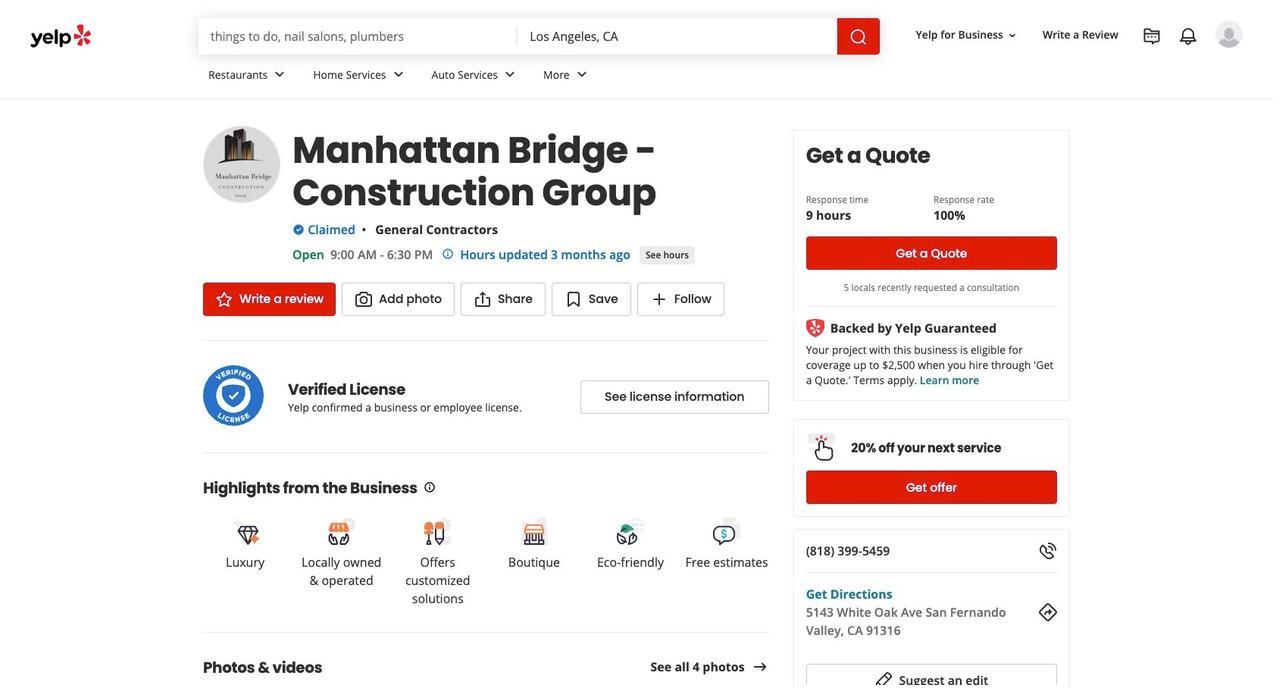 Task type: describe. For each thing, give the bounding box(es) containing it.
24 save outline v2 image
[[565, 290, 583, 309]]

user actions element
[[904, 19, 1265, 112]]

16 info v2 image
[[442, 248, 454, 260]]

business phone number image
[[1040, 542, 1058, 560]]

locally_owned_operated image
[[327, 516, 357, 546]]

business logo image
[[203, 126, 281, 203]]

none field address, neighborhood, city, state or zip
[[518, 18, 838, 55]]

24 arrow right v2 image
[[751, 658, 769, 677]]

24 camera v2 image
[[355, 290, 373, 309]]

free_estimates image
[[712, 516, 742, 546]]

directions to the business image
[[1040, 604, 1058, 622]]

3 24 chevron down v2 image from the left
[[573, 66, 591, 84]]

offers_customized_solutions image
[[423, 516, 453, 546]]



Task type: vqa. For each thing, say whether or not it's contained in the screenshot.
free_estimates icon
yes



Task type: locate. For each thing, give the bounding box(es) containing it.
0 horizontal spatial 24 chevron down v2 image
[[271, 66, 289, 84]]

none field things to do, nail salons, plumbers
[[199, 18, 518, 55]]

24 share v2 image
[[474, 290, 492, 309]]

business categories element
[[196, 55, 1244, 99]]

1 horizontal spatial 24 chevron down v2 image
[[389, 66, 408, 84]]

1 none field from the left
[[199, 18, 518, 55]]

notifications image
[[1180, 27, 1198, 45]]

1 24 chevron down v2 image from the left
[[271, 66, 289, 84]]

24 star v2 image
[[215, 290, 234, 309]]

eco_friendly image
[[616, 516, 646, 546]]

16 chevron down v2 image
[[1007, 29, 1019, 41]]

24 chevron down v2 image
[[501, 66, 519, 84]]

boutique image
[[519, 516, 550, 546]]

business phone number image
[[1040, 542, 1058, 560]]

search image
[[850, 28, 868, 46]]

16 claim filled v2 image
[[293, 224, 305, 236]]

None field
[[199, 18, 518, 55], [518, 18, 838, 55]]

projects image
[[1143, 27, 1162, 45]]

2 none field from the left
[[518, 18, 838, 55]]

24 chevron down v2 image
[[271, 66, 289, 84], [389, 66, 408, 84], [573, 66, 591, 84]]

things to do, nail salons, plumbers search field
[[199, 18, 518, 55]]

directions to the business image
[[1040, 604, 1058, 622]]

None search field
[[199, 18, 880, 55]]

info icon image
[[424, 482, 436, 494], [424, 482, 436, 494]]

address, neighborhood, city, state or zip search field
[[518, 18, 838, 55]]

24 pencil v2 image
[[875, 672, 894, 685]]

luxury image
[[230, 516, 261, 546]]

generic n. image
[[1216, 20, 1244, 48]]

24 add v2 image
[[650, 290, 669, 309]]

2 24 chevron down v2 image from the left
[[389, 66, 408, 84]]

2 horizontal spatial 24 chevron down v2 image
[[573, 66, 591, 84]]

info alert
[[442, 246, 631, 264]]



